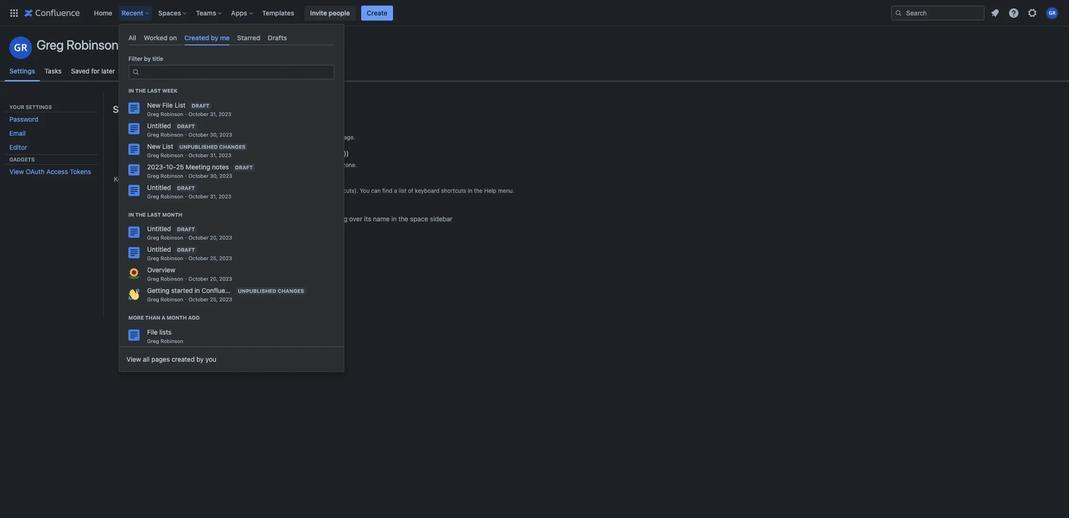 Task type: vqa. For each thing, say whether or not it's contained in the screenshot.


Task type: locate. For each thing, give the bounding box(es) containing it.
shortcuts up the show option panel when text is selected
[[236, 188, 261, 195]]

tokens
[[70, 168, 91, 176]]

the inside "site default ((gmt-0500) eastern time (us & canada)) visit the new account preferences page to change your time zone."
[[194, 162, 203, 169]]

last down text select on the left top of page
[[147, 212, 161, 218]]

0 vertical spatial new
[[204, 134, 215, 141]]

your
[[9, 104, 24, 110]]

31, up (us)
[[210, 111, 217, 117]]

to inside english (us) visit the new account preferences page to change your language.
[[288, 134, 294, 141]]

a left list
[[394, 188, 397, 195]]

space
[[410, 215, 429, 223]]

shortcuts up sidebar
[[441, 188, 467, 195]]

0 vertical spatial unpublished
[[179, 144, 218, 150]]

apps
[[231, 9, 247, 17]]

5 ・ from the top
[[183, 193, 189, 200]]

25, up confluence at left
[[210, 256, 218, 262]]

default
[[194, 150, 216, 158]]

page
[[274, 134, 287, 141], [274, 162, 287, 169], [287, 215, 302, 223]]

1 horizontal spatial list
[[175, 101, 186, 109]]

0 vertical spatial last
[[147, 88, 161, 94]]

1 vertical spatial greg robinson ・ october 30, 2023
[[147, 173, 232, 179]]

last left week
[[147, 88, 161, 94]]

2 untitled from the top
[[147, 184, 171, 192]]

1 vertical spatial new
[[204, 162, 215, 169]]

1 vertical spatial new
[[147, 142, 161, 150]]

oauth
[[26, 168, 45, 176]]

the left space
[[399, 215, 409, 223]]

month left ago
[[167, 315, 187, 321]]

new up the 2023-
[[147, 142, 161, 150]]

0 vertical spatial 25,
[[210, 256, 218, 262]]

1 show from the top
[[190, 201, 207, 209]]

0 vertical spatial a
[[394, 188, 397, 195]]

2 25, from the top
[[210, 297, 218, 303]]

untitled for greg robinson ・ october 25, 2023
[[147, 246, 171, 254]]

filter by title
[[128, 55, 163, 62]]

31,
[[210, 111, 217, 117], [210, 152, 217, 158], [210, 193, 217, 200]]

30, down (us)
[[210, 132, 218, 138]]

to up apply
[[288, 162, 294, 169]]

file inside file lists greg robinson
[[147, 328, 158, 336]]

page card hover
[[125, 215, 174, 223]]

greg robinson ・ october 31, 2023 up select
[[147, 193, 232, 200]]

2 show from the top
[[190, 215, 207, 223]]

by left title
[[144, 55, 151, 62]]

0 vertical spatial in
[[128, 88, 134, 94]]

・ inside getting started in confluence unpublished changes greg robinson ・ october 25, 2023
[[183, 297, 189, 303]]

0 horizontal spatial by
[[144, 55, 151, 62]]

0 vertical spatial 20,
[[210, 235, 218, 241]]

when left text
[[248, 201, 264, 209]]

0 vertical spatial preferences
[[240, 134, 272, 141]]

in left help
[[468, 188, 473, 195]]

2 change from the top
[[295, 162, 315, 169]]

last for week
[[147, 88, 161, 94]]

enable
[[190, 175, 211, 183], [190, 188, 208, 195]]

0 vertical spatial page
[[274, 134, 287, 141]]

untitled down hover
[[147, 225, 171, 233]]

list
[[175, 101, 186, 109], [162, 142, 173, 150]]

new
[[147, 101, 161, 109], [147, 142, 161, 150]]

greg up "language"
[[147, 111, 159, 117]]

1 account from the top
[[217, 134, 239, 141]]

greg robinson ・ october 31, 2023
[[147, 111, 232, 117], [147, 152, 232, 158], [147, 193, 232, 200]]

0 vertical spatial new
[[147, 101, 161, 109]]

0 vertical spatial file
[[162, 101, 173, 109]]

tab list
[[125, 30, 338, 46]]

file left lists
[[147, 328, 158, 336]]

0 horizontal spatial time
[[143, 150, 158, 158]]

0 horizontal spatial shortcuts
[[236, 188, 261, 195]]

greg robinson ・ october 31, 2023 up 'english'
[[147, 111, 232, 117]]

3 ・ from the top
[[183, 152, 189, 158]]

site
[[181, 150, 193, 158]]

1 horizontal spatial shortcuts
[[441, 188, 467, 195]]

greg down overview
[[147, 276, 159, 282]]

robinson
[[66, 37, 119, 53], [161, 111, 183, 117], [161, 132, 183, 138], [161, 152, 183, 158], [161, 173, 183, 179], [161, 193, 183, 200], [161, 235, 183, 241], [161, 256, 183, 262], [161, 276, 183, 282], [161, 297, 183, 303], [161, 338, 183, 344]]

greg robinson ・ october 20, 2023
[[147, 235, 232, 241], [147, 276, 232, 282]]

greg robinson ・ october 30, 2023 for 2023-10-25 meeting notes
[[147, 173, 232, 179]]

3 untitled from the top
[[147, 225, 171, 233]]

20, up confluence at left
[[210, 276, 218, 282]]

9 october from the top
[[189, 297, 209, 303]]

by for me
[[211, 34, 219, 42]]

your up &
[[316, 134, 328, 141]]

robinson up 10-
[[161, 152, 183, 158]]

unpublished up meeting
[[179, 144, 218, 150]]

untitled
[[147, 122, 171, 130], [147, 184, 171, 192], [147, 225, 171, 233], [147, 246, 171, 254]]

2 vertical spatial to
[[305, 188, 311, 195]]

greg down getting
[[147, 297, 159, 303]]

notification icon image
[[990, 7, 1001, 19]]

3 october from the top
[[189, 152, 209, 158]]

0 horizontal spatial unpublished
[[179, 144, 218, 150]]

account preferences link up the 0500)
[[217, 134, 272, 141]]

visit down 'english'
[[181, 134, 193, 141]]

in the last week element
[[119, 99, 344, 202]]

1 vertical spatial 25,
[[210, 297, 218, 303]]

1 vertical spatial your
[[316, 162, 328, 169]]

robinson up select
[[161, 193, 183, 200]]

1 horizontal spatial keyboard
[[415, 188, 440, 195]]

keyboard up option
[[210, 188, 234, 195]]

2 vertical spatial in
[[195, 287, 200, 295]]

file down week
[[162, 101, 173, 109]]

25,
[[210, 256, 218, 262], [210, 297, 218, 303]]

all
[[143, 356, 150, 364]]

change down (us
[[295, 162, 315, 169]]

1 vertical spatial by
[[144, 55, 151, 62]]

view oauth access tokens link
[[5, 165, 98, 179]]

2 time from the left
[[285, 150, 300, 158]]

list
[[399, 188, 407, 195]]

view left all
[[127, 356, 141, 364]]

when
[[248, 201, 264, 209], [303, 215, 320, 223]]

0 vertical spatial account
[[217, 134, 239, 141]]

new down default
[[204, 162, 215, 169]]

month
[[162, 212, 182, 218], [167, 315, 187, 321]]

1 account preferences link from the top
[[217, 134, 272, 141]]

0 vertical spatial greg robinson ・ october 20, 2023
[[147, 235, 232, 241]]

in down watches link
[[128, 88, 134, 94]]

time inside "site default ((gmt-0500) eastern time (us & canada)) visit the new account preferences page to change your time zone."
[[285, 150, 300, 158]]

sidebar
[[430, 215, 453, 223]]

1 in from the top
[[128, 88, 134, 94]]

you
[[206, 356, 217, 364]]

2 vertical spatial 31,
[[210, 193, 217, 200]]

greg robinson ・ october 20, 2023 up started
[[147, 276, 232, 282]]

2 greg robinson ・ october 31, 2023 from the top
[[147, 152, 232, 158]]

6 october from the top
[[189, 235, 209, 241]]

month down select
[[162, 212, 182, 218]]

0 vertical spatial greg robinson ・ october 31, 2023
[[147, 111, 232, 117]]

than
[[145, 315, 160, 321]]

1 preferences from the top
[[240, 134, 272, 141]]

2 account preferences link from the top
[[217, 162, 272, 169]]

greg up all
[[147, 338, 159, 344]]

show for show option panel when text is selected
[[190, 201, 207, 209]]

1 vertical spatial in
[[128, 212, 134, 218]]

greg robinson ・ october 31, 2023 for file
[[147, 111, 232, 117]]

unpublished inside getting started in confluence unpublished changes greg robinson ・ october 25, 2023
[[238, 288, 276, 295]]

0 vertical spatial changes
[[219, 144, 246, 150]]

a right about
[[281, 215, 285, 223]]

the left help
[[474, 188, 483, 195]]

visit inside "site default ((gmt-0500) eastern time (us & canada)) visit the new account preferences page to change your time zone."
[[181, 162, 193, 169]]

3 greg robinson ・ october 31, 2023 from the top
[[147, 193, 232, 200]]

page
[[125, 215, 140, 223]]

1 vertical spatial 20,
[[210, 276, 218, 282]]

banner
[[0, 0, 1070, 26]]

0 horizontal spatial file
[[147, 328, 158, 336]]

4 ・ from the top
[[183, 173, 189, 179]]

unpublished inside in the last week element
[[179, 144, 218, 150]]

None checkbox
[[181, 175, 187, 184]]

1 greg robinson ・ october 31, 2023 from the top
[[147, 111, 232, 117]]

page down selected
[[287, 215, 302, 223]]

1 vertical spatial month
[[167, 315, 187, 321]]

time up the 2023-
[[143, 150, 158, 158]]

to up "site default ((gmt-0500) eastern time (us & canada)) visit the new account preferences page to change your time zone."
[[288, 134, 294, 141]]

1 20, from the top
[[210, 235, 218, 241]]

1 vertical spatial list
[[162, 142, 173, 150]]

1 vertical spatial 30,
[[210, 173, 218, 179]]

1 change from the top
[[295, 134, 315, 141]]

1 horizontal spatial file
[[162, 101, 173, 109]]

2 keyboard from the left
[[415, 188, 440, 195]]

show left option
[[190, 201, 207, 209]]

list down week
[[175, 101, 186, 109]]

1 vertical spatial visit
[[181, 162, 193, 169]]

in inside enable enable keyboard shortcuts (does not apply to editor shortcuts). you can find a list of keyboard shortcuts in the help menu.
[[468, 188, 473, 195]]

1 vertical spatial show
[[190, 215, 207, 223]]

greg robinson ・ october 30, 2023 down 2023-10-25 meeting notes
[[147, 173, 232, 179]]

greg robinson ・ october 25, 2023
[[147, 256, 232, 262]]

a right than
[[162, 315, 165, 321]]

greg down the 2023-
[[147, 173, 159, 179]]

1 vertical spatial to
[[288, 162, 294, 169]]

changes inside getting started in confluence unpublished changes greg robinson ・ october 25, 2023
[[278, 288, 304, 295]]

1 greg robinson ・ october 20, 2023 from the top
[[147, 235, 232, 241]]

25, down confluence at left
[[210, 297, 218, 303]]

greg robinson ・ october 20, 2023 up greg robinson ・ october 25, 2023
[[147, 235, 232, 241]]

in right name at the top left of page
[[392, 215, 397, 223]]

language.
[[330, 134, 356, 141]]

in
[[468, 188, 473, 195], [392, 215, 397, 223], [195, 287, 200, 295]]

1 vertical spatial enable
[[190, 188, 208, 195]]

banner containing home
[[0, 0, 1070, 26]]

in the last week
[[128, 88, 178, 94]]

people
[[329, 9, 350, 17]]

new down in the last week
[[147, 101, 161, 109]]

the inside enable enable keyboard shortcuts (does not apply to editor shortcuts). you can find a list of keyboard shortcuts in the help menu.
[[474, 188, 483, 195]]

visit down site
[[181, 162, 193, 169]]

1 horizontal spatial by
[[197, 356, 204, 364]]

0 vertical spatial your
[[316, 134, 328, 141]]

1 visit from the top
[[181, 134, 193, 141]]

2023
[[219, 111, 232, 117], [220, 132, 232, 138], [219, 152, 232, 158], [220, 173, 232, 179], [219, 193, 232, 200], [219, 235, 232, 241], [219, 256, 232, 262], [219, 276, 232, 282], [219, 297, 232, 303]]

10-
[[166, 163, 176, 171]]

greg down "language"
[[147, 132, 159, 138]]

・
[[183, 111, 189, 117], [183, 132, 189, 138], [183, 152, 189, 158], [183, 173, 189, 179], [183, 193, 189, 200], [183, 235, 189, 241], [183, 256, 189, 262], [183, 276, 189, 282], [183, 297, 189, 303]]

by for title
[[144, 55, 151, 62]]

2023-10-25 meeting notes
[[147, 163, 229, 171]]

changes inside in the last week element
[[219, 144, 246, 150]]

2 vertical spatial greg robinson ・ october 31, 2023
[[147, 193, 232, 200]]

editor link
[[5, 141, 98, 155]]

0 vertical spatial visit
[[181, 134, 193, 141]]

2 horizontal spatial a
[[394, 188, 397, 195]]

1 vertical spatial file
[[147, 328, 158, 336]]

Filter by title text field
[[143, 66, 328, 79]]

2023-
[[147, 163, 166, 171]]

by
[[211, 34, 219, 42], [144, 55, 151, 62], [197, 356, 204, 364]]

1 new from the top
[[147, 101, 161, 109]]

in right started
[[195, 287, 200, 295]]

unpublished right confluence at left
[[238, 288, 276, 295]]

0 vertical spatial in
[[468, 188, 473, 195]]

keyboard shortcuts
[[114, 175, 174, 183]]

0 vertical spatial month
[[162, 212, 182, 218]]

by inside tab list
[[211, 34, 219, 42]]

1 vertical spatial account
[[217, 162, 239, 169]]

to right apply
[[305, 188, 311, 195]]

account preferences link
[[217, 134, 272, 141], [217, 162, 272, 169]]

2 vertical spatial page
[[287, 215, 302, 223]]

1 vertical spatial a
[[281, 215, 285, 223]]

enable enable keyboard shortcuts (does not apply to editor shortcuts). you can find a list of keyboard shortcuts in the help menu.
[[190, 175, 515, 195]]

2 last from the top
[[147, 212, 161, 218]]

1 new from the top
[[204, 134, 215, 141]]

2 visit from the top
[[181, 162, 193, 169]]

show more information about a page when hovering over its name in the space sidebar
[[190, 215, 453, 223]]

greg robinson ・ october 20, 2023 for overview
[[147, 276, 232, 282]]

robinson down lists
[[161, 338, 183, 344]]

page down eastern
[[274, 162, 287, 169]]

0 horizontal spatial changes
[[219, 144, 246, 150]]

2 enable from the top
[[190, 188, 208, 195]]

month for last
[[162, 212, 182, 218]]

shortcuts
[[144, 175, 174, 183]]

settings down in the last week
[[113, 104, 147, 115]]

when down selected
[[303, 215, 320, 223]]

in the last month element
[[119, 223, 344, 305]]

1 horizontal spatial view
[[127, 356, 141, 364]]

None checkbox
[[181, 201, 187, 210], [181, 215, 187, 224], [181, 201, 187, 210], [181, 215, 187, 224]]

31, up option
[[210, 193, 217, 200]]

0 horizontal spatial in
[[195, 287, 200, 295]]

list left site
[[162, 142, 173, 150]]

account preferences link down the 0500)
[[217, 162, 272, 169]]

saved for later link
[[66, 62, 120, 80]]

1 31, from the top
[[210, 111, 217, 117]]

6 ・ from the top
[[183, 235, 189, 241]]

file
[[162, 101, 173, 109], [147, 328, 158, 336]]

1 greg robinson ・ october 30, 2023 from the top
[[147, 132, 232, 138]]

4 untitled from the top
[[147, 246, 171, 254]]

1 october from the top
[[189, 111, 209, 117]]

1 vertical spatial page
[[274, 162, 287, 169]]

0 vertical spatial enable
[[190, 175, 211, 183]]

greg robinson ・ october 31, 2023 up 2023-10-25 meeting notes
[[147, 152, 232, 158]]

over
[[349, 215, 363, 223]]

in left card
[[128, 212, 134, 218]]

gadgets
[[9, 157, 35, 163]]

greg up tasks
[[37, 37, 64, 53]]

2 vertical spatial by
[[197, 356, 204, 364]]

home link
[[91, 5, 115, 20]]

1 vertical spatial unpublished
[[238, 288, 276, 295]]

of
[[408, 188, 414, 195]]

:sunflower: image
[[128, 269, 140, 280]]

page inside "site default ((gmt-0500) eastern time (us & canada)) visit the new account preferences page to change your time zone."
[[274, 162, 287, 169]]

confluence
[[202, 287, 236, 295]]

account preferences link for new
[[217, 134, 272, 141]]

2 new from the top
[[204, 162, 215, 169]]

0 vertical spatial list
[[175, 101, 186, 109]]

1 your from the top
[[316, 134, 328, 141]]

your down &
[[316, 162, 328, 169]]

1 last from the top
[[147, 88, 161, 94]]

2 your from the top
[[316, 162, 328, 169]]

2 20, from the top
[[210, 276, 218, 282]]

robinson down "language"
[[161, 132, 183, 138]]

None submit
[[181, 228, 203, 242]]

account up ((gmt-
[[217, 134, 239, 141]]

account
[[217, 134, 239, 141], [217, 162, 239, 169]]

0 horizontal spatial list
[[162, 142, 173, 150]]

2 account from the top
[[217, 162, 239, 169]]

unpublished
[[179, 144, 218, 150], [238, 288, 276, 295]]

2 horizontal spatial by
[[211, 34, 219, 42]]

1 horizontal spatial unpublished
[[238, 288, 276, 295]]

settings down user icon: greg robinson at the left top
[[9, 67, 35, 75]]

robinson up overview
[[161, 256, 183, 262]]

2 greg robinson ・ october 20, 2023 from the top
[[147, 276, 232, 282]]

by left me
[[211, 34, 219, 42]]

20, for untitled
[[210, 235, 218, 241]]

2 31, from the top
[[210, 152, 217, 158]]

password link
[[5, 113, 98, 127]]

0 vertical spatial show
[[190, 201, 207, 209]]

view down gadgets
[[9, 168, 24, 176]]

account down ((gmt-
[[217, 162, 239, 169]]

0 vertical spatial when
[[248, 201, 264, 209]]

1 vertical spatial 31,
[[210, 152, 217, 158]]

1 horizontal spatial time
[[285, 150, 300, 158]]

confluence image
[[24, 7, 80, 19], [24, 7, 80, 19]]

1 keyboard from the left
[[210, 188, 234, 195]]

9 ・ from the top
[[183, 297, 189, 303]]

0 vertical spatial to
[[288, 134, 294, 141]]

untitled for greg robinson ・ october 20, 2023
[[147, 225, 171, 233]]

1 30, from the top
[[210, 132, 218, 138]]

about
[[262, 215, 280, 223]]

greg robinson ・ october 30, 2023 for untitled
[[147, 132, 232, 138]]

greg down 'new list'
[[147, 152, 159, 158]]

1 vertical spatial changes
[[278, 288, 304, 295]]

2 preferences from the top
[[240, 162, 272, 169]]

untitled down the shortcuts
[[147, 184, 171, 192]]

the down default
[[194, 162, 203, 169]]

0 horizontal spatial when
[[248, 201, 264, 209]]

appswitcher icon image
[[8, 7, 20, 19]]

0 vertical spatial by
[[211, 34, 219, 42]]

account preferences link for eastern
[[217, 162, 272, 169]]

1 vertical spatial greg robinson ・ october 20, 2023
[[147, 276, 232, 282]]

robinson up saved for later
[[66, 37, 119, 53]]

0 horizontal spatial keyboard
[[210, 188, 234, 195]]

you
[[360, 188, 370, 195]]

show
[[190, 201, 207, 209], [190, 215, 207, 223]]

2 greg robinson ・ october 30, 2023 from the top
[[147, 173, 232, 179]]

0 vertical spatial change
[[295, 134, 315, 141]]

31, down unpublished changes
[[210, 152, 217, 158]]

robinson down started
[[161, 297, 183, 303]]

1 vertical spatial when
[[303, 215, 320, 223]]

0 vertical spatial account preferences link
[[217, 134, 272, 141]]

1 25, from the top
[[210, 256, 218, 262]]

new list
[[147, 142, 173, 150]]

1 vertical spatial preferences
[[240, 162, 272, 169]]

the down watches link
[[135, 88, 146, 94]]

0 vertical spatial 30,
[[210, 132, 218, 138]]

preferences down the 0500)
[[240, 162, 272, 169]]

2 horizontal spatial in
[[468, 188, 473, 195]]

0 vertical spatial greg robinson ・ october 30, 2023
[[147, 132, 232, 138]]

change inside english (us) visit the new account preferences page to change your language.
[[295, 134, 315, 141]]

by left you
[[197, 356, 204, 364]]

time left (us
[[285, 150, 300, 158]]

preferences
[[240, 134, 272, 141], [240, 162, 272, 169]]

30, down notes
[[210, 173, 218, 179]]

0 horizontal spatial a
[[162, 315, 165, 321]]

more than a month ago
[[128, 315, 200, 321]]

1 vertical spatial in
[[392, 215, 397, 223]]

1 enable from the top
[[190, 175, 211, 183]]

create link
[[361, 5, 393, 20]]

2023 inside getting started in confluence unpublished changes greg robinson ・ october 25, 2023
[[219, 297, 232, 303]]

2 new from the top
[[147, 142, 161, 150]]

0 vertical spatial 31,
[[210, 111, 217, 117]]

change up (us
[[295, 134, 315, 141]]

watches link
[[120, 62, 155, 80]]

1 horizontal spatial changes
[[278, 288, 304, 295]]

not
[[279, 188, 288, 195]]

untitled up 'new list'
[[147, 122, 171, 130]]

1 vertical spatial view
[[127, 356, 141, 364]]

1 untitled from the top
[[147, 122, 171, 130]]

1 horizontal spatial a
[[281, 215, 285, 223]]

untitled up overview
[[147, 246, 171, 254]]

created
[[172, 356, 195, 364]]

show option panel when text is selected
[[190, 201, 312, 209]]

in for in the last week
[[128, 88, 134, 94]]

1 vertical spatial last
[[147, 212, 161, 218]]

2 in from the top
[[128, 212, 134, 218]]

a
[[394, 188, 397, 195], [281, 215, 285, 223], [162, 315, 165, 321]]

page up eastern
[[274, 134, 287, 141]]

0 vertical spatial view
[[9, 168, 24, 176]]

7 ・ from the top
[[183, 256, 189, 262]]

user icon: greg robinson image
[[9, 37, 32, 59]]

31, for file
[[210, 111, 217, 117]]

0 horizontal spatial view
[[9, 168, 24, 176]]

search image
[[895, 9, 903, 17]]

1 vertical spatial account preferences link
[[217, 162, 272, 169]]

new up unpublished changes
[[204, 134, 215, 141]]

5 october from the top
[[189, 193, 209, 200]]

greg up text select on the left top of page
[[147, 193, 159, 200]]

1 vertical spatial greg robinson ・ october 31, 2023
[[147, 152, 232, 158]]

help
[[485, 188, 497, 195]]

2 30, from the top
[[210, 173, 218, 179]]

meeting
[[186, 163, 210, 171]]

:sunflower: image
[[128, 269, 140, 280]]

tasks link
[[40, 62, 66, 80]]

show left more
[[190, 215, 207, 223]]

1 vertical spatial change
[[295, 162, 315, 169]]



Task type: describe. For each thing, give the bounding box(es) containing it.
1 shortcuts from the left
[[236, 188, 261, 195]]

view for view all pages created by you
[[127, 356, 141, 364]]

greg inside file lists greg robinson
[[147, 338, 159, 344]]

2 vertical spatial a
[[162, 315, 165, 321]]

2 ・ from the top
[[183, 132, 189, 138]]

untitled for greg robinson ・ october 30, 2023
[[147, 122, 171, 130]]

more
[[128, 315, 144, 321]]

new file list
[[147, 101, 186, 109]]

invite people button
[[305, 5, 356, 20]]

its
[[364, 215, 372, 223]]

eastern
[[260, 150, 283, 158]]

settings icon image
[[1028, 7, 1039, 19]]

editor
[[9, 143, 27, 151]]

robinson down hover
[[161, 235, 183, 241]]

me
[[220, 34, 230, 42]]

zone.
[[343, 162, 357, 169]]

card
[[142, 215, 155, 223]]

in inside getting started in confluence unpublished changes greg robinson ・ october 25, 2023
[[195, 287, 200, 295]]

2 shortcuts from the left
[[441, 188, 467, 195]]

starred
[[237, 34, 260, 42]]

account inside "site default ((gmt-0500) eastern time (us & canada)) visit the new account preferences page to change your time zone."
[[217, 162, 239, 169]]

1 ・ from the top
[[183, 111, 189, 117]]

menu.
[[498, 188, 515, 195]]

time
[[330, 162, 341, 169]]

settings link
[[5, 62, 40, 82]]

robinson down 10-
[[161, 173, 183, 179]]

new for new list
[[147, 142, 161, 150]]

to inside "site default ((gmt-0500) eastern time (us & canada)) visit the new account preferences page to change your time zone."
[[288, 162, 294, 169]]

information
[[226, 215, 260, 223]]

25, inside getting started in confluence unpublished changes greg robinson ・ october 25, 2023
[[210, 297, 218, 303]]

greg robinson ・ october 31, 2023 for list
[[147, 152, 232, 158]]

ago
[[188, 315, 200, 321]]

hover
[[157, 215, 174, 223]]

settings inside settings link
[[9, 67, 35, 75]]

new inside english (us) visit the new account preferences page to change your language.
[[204, 134, 215, 141]]

spaces button
[[156, 5, 191, 20]]

greg up overview
[[147, 256, 159, 262]]

a inside enable enable keyboard shortcuts (does not apply to editor shortcuts). you can find a list of keyboard shortcuts in the help menu.
[[394, 188, 397, 195]]

((gmt-
[[218, 150, 240, 158]]

lists
[[159, 328, 172, 336]]

Search field
[[892, 5, 985, 20]]

keyboard
[[114, 175, 143, 183]]

0500)
[[240, 150, 259, 158]]

home
[[94, 9, 112, 17]]

:wave: image
[[128, 289, 140, 301]]

pages
[[151, 356, 170, 364]]

7 october from the top
[[189, 256, 209, 262]]

1 horizontal spatial in
[[392, 215, 397, 223]]

email
[[9, 129, 26, 137]]

overview
[[147, 266, 175, 274]]

selected
[[286, 201, 312, 209]]

greg robinson
[[37, 37, 119, 53]]

2 october from the top
[[189, 132, 209, 138]]

password
[[9, 115, 38, 123]]

hovering
[[321, 215, 348, 223]]

access
[[46, 168, 68, 176]]

the down text
[[135, 212, 146, 218]]

greg robinson ・ october 20, 2023 for untitled
[[147, 235, 232, 241]]

preferences inside english (us) visit the new account preferences page to change your language.
[[240, 134, 272, 141]]

31, for list
[[210, 152, 217, 158]]

select
[[156, 201, 174, 209]]

3 31, from the top
[[210, 193, 217, 200]]

robinson down new file list
[[161, 111, 183, 117]]

tasks
[[45, 67, 62, 75]]

your inside "site default ((gmt-0500) eastern time (us & canada)) visit the new account preferences page to change your time zone."
[[316, 162, 328, 169]]

robinson down overview
[[161, 276, 183, 282]]

view oauth access tokens
[[9, 168, 91, 176]]

option
[[209, 201, 228, 209]]

templates
[[262, 9, 294, 17]]

more
[[209, 215, 224, 223]]

week
[[162, 88, 178, 94]]

saved
[[71, 67, 90, 75]]

site default ((gmt-0500) eastern time (us & canada)) visit the new account preferences page to change your time zone.
[[181, 150, 357, 169]]

name
[[373, 215, 390, 223]]

preferences inside "site default ((gmt-0500) eastern time (us & canada)) visit the new account preferences page to change your time zone."
[[240, 162, 272, 169]]

on
[[169, 34, 177, 42]]

shortcuts).
[[329, 188, 358, 195]]

for
[[91, 67, 100, 75]]

all
[[128, 34, 136, 42]]

recent
[[122, 9, 143, 17]]

robinson inside file lists greg robinson
[[161, 338, 183, 344]]

account inside english (us) visit the new account preferences page to change your language.
[[217, 134, 239, 141]]

canada))
[[321, 150, 349, 158]]

month for a
[[167, 315, 187, 321]]

is
[[279, 201, 284, 209]]

panel
[[230, 201, 246, 209]]

the inside english (us) visit the new account preferences page to change your language.
[[194, 134, 203, 141]]

october inside getting started in confluence unpublished changes greg robinson ・ october 25, 2023
[[189, 297, 209, 303]]

can
[[371, 188, 381, 195]]

language
[[144, 122, 174, 130]]

(us
[[302, 150, 313, 158]]

(us)
[[205, 122, 218, 130]]

filter
[[128, 55, 143, 62]]

file lists greg robinson
[[147, 328, 183, 344]]

new for new file list
[[147, 101, 161, 109]]

watches
[[124, 67, 151, 75]]

in for in the last month
[[128, 212, 134, 218]]

text
[[266, 201, 277, 209]]

your inside english (us) visit the new account preferences page to change your language.
[[316, 134, 328, 141]]

8 october from the top
[[189, 276, 209, 282]]

getting started in confluence unpublished changes greg robinson ・ october 25, 2023
[[147, 287, 304, 303]]

find
[[383, 188, 393, 195]]

greg inside getting started in confluence unpublished changes greg robinson ・ october 25, 2023
[[147, 297, 159, 303]]

(does
[[263, 188, 278, 195]]

teams button
[[193, 5, 226, 20]]

by inside view all pages created by you link
[[197, 356, 204, 364]]

view for view oauth access tokens
[[9, 168, 24, 176]]

started
[[171, 287, 193, 295]]

editor
[[312, 188, 328, 195]]

apps button
[[229, 5, 257, 20]]

unpublished changes
[[179, 144, 246, 150]]

20, for overview
[[210, 276, 218, 282]]

worked
[[144, 34, 168, 42]]

last for month
[[147, 212, 161, 218]]

30, for 2023-10-25 meeting notes
[[210, 173, 218, 179]]

file inside in the last week element
[[162, 101, 173, 109]]

show for show more information about a page when hovering over its name in the space sidebar
[[190, 215, 207, 223]]

change inside "site default ((gmt-0500) eastern time (us & canada)) visit the new account preferences page to change your time zone."
[[295, 162, 315, 169]]

templates link
[[260, 5, 297, 20]]

view all pages created by you
[[127, 356, 217, 364]]

tab list containing all
[[125, 30, 338, 46]]

page inside english (us) visit the new account preferences page to change your language.
[[274, 134, 287, 141]]

visit inside english (us) visit the new account preferences page to change your language.
[[181, 134, 193, 141]]

help icon image
[[1009, 7, 1020, 19]]

30, for untitled
[[210, 132, 218, 138]]

1 time from the left
[[143, 150, 158, 158]]

8 ・ from the top
[[183, 276, 189, 282]]

later
[[102, 67, 115, 75]]

saved for later
[[71, 67, 115, 75]]

notes
[[212, 163, 229, 171]]

to inside enable enable keyboard shortcuts (does not apply to editor shortcuts). you can find a list of keyboard shortcuts in the help menu.
[[305, 188, 311, 195]]

global element
[[6, 0, 890, 26]]

new inside "site default ((gmt-0500) eastern time (us & canada)) visit the new account preferences page to change your time zone."
[[204, 162, 215, 169]]

time zone
[[143, 150, 174, 158]]

&
[[315, 150, 319, 158]]

untitled for greg robinson ・ october 31, 2023
[[147, 184, 171, 192]]

spaces
[[158, 9, 181, 17]]

greg down page card hover
[[147, 235, 159, 241]]

title
[[152, 55, 163, 62]]

robinson inside getting started in confluence unpublished changes greg robinson ・ october 25, 2023
[[161, 297, 183, 303]]

:wave: image
[[128, 289, 140, 301]]

settings up password link
[[26, 104, 52, 110]]

4 october from the top
[[189, 173, 209, 179]]

1 horizontal spatial when
[[303, 215, 320, 223]]



